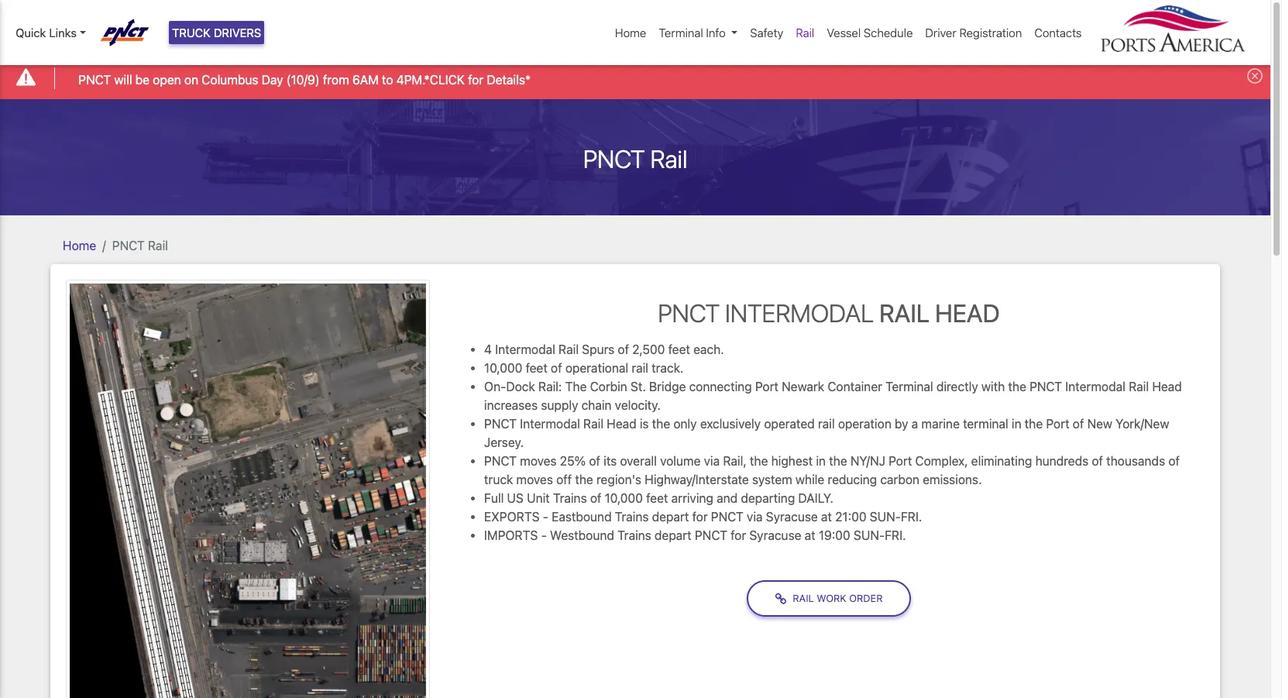 Task type: locate. For each thing, give the bounding box(es) containing it.
supply
[[541, 398, 579, 412]]

10,000
[[485, 361, 523, 375], [605, 491, 643, 505]]

highway/interstate
[[645, 473, 749, 487]]

0 vertical spatial moves
[[520, 454, 557, 468]]

in right terminal
[[1012, 417, 1022, 431]]

21:00
[[836, 510, 867, 524]]

off
[[557, 473, 572, 487]]

0 horizontal spatial rail
[[632, 361, 649, 375]]

- right imports
[[542, 529, 547, 543]]

10,000 up "on-"
[[485, 361, 523, 375]]

link image
[[776, 593, 793, 605]]

0 vertical spatial head
[[936, 298, 1001, 328]]

bridge
[[650, 380, 686, 394]]

0 vertical spatial -
[[543, 510, 549, 524]]

ny/nj
[[851, 454, 886, 468]]

work
[[817, 593, 847, 605]]

0 vertical spatial sun-
[[870, 510, 902, 524]]

truck
[[485, 473, 513, 487]]

1 vertical spatial port
[[1047, 417, 1070, 431]]

0 vertical spatial pnct rail
[[584, 144, 688, 173]]

1 horizontal spatial home link
[[609, 18, 653, 48]]

for left details*
[[468, 73, 484, 87]]

-
[[543, 510, 549, 524], [542, 529, 547, 543]]

port up hundreds
[[1047, 417, 1070, 431]]

with
[[982, 380, 1006, 394]]

imports
[[485, 529, 538, 543]]

1 horizontal spatial port
[[889, 454, 913, 468]]

sun-
[[870, 510, 902, 524], [854, 529, 885, 543]]

1 vertical spatial home
[[63, 238, 96, 252]]

home
[[615, 26, 647, 39], [63, 238, 96, 252]]

0 horizontal spatial 10,000
[[485, 361, 523, 375]]

2 vertical spatial trains
[[618, 529, 652, 543]]

the right is
[[653, 417, 671, 431]]

1 vertical spatial rail
[[819, 417, 835, 431]]

of up rail:
[[551, 361, 563, 375]]

1 horizontal spatial for
[[693, 510, 708, 524]]

2 horizontal spatial port
[[1047, 417, 1070, 431]]

contacts link
[[1029, 18, 1089, 48]]

at up 19:00
[[822, 510, 833, 524]]

pnct will be open on columbus day (10/9) from 6am to 4pm.*click for details*
[[78, 73, 531, 87]]

1 horizontal spatial at
[[822, 510, 833, 524]]

day
[[262, 73, 283, 87]]

for
[[468, 73, 484, 87], [693, 510, 708, 524], [731, 529, 747, 543]]

0 vertical spatial trains
[[553, 491, 587, 505]]

home link
[[609, 18, 653, 48], [63, 238, 96, 252]]

registration
[[960, 26, 1023, 39]]

port up carbon
[[889, 454, 913, 468]]

chain
[[582, 398, 612, 412]]

(10/9)
[[287, 73, 320, 87]]

syracuse
[[766, 510, 818, 524], [750, 529, 802, 543]]

for inside pnct will be open on columbus day (10/9) from 6am to 4pm.*click for details* link
[[468, 73, 484, 87]]

of
[[618, 343, 630, 357], [551, 361, 563, 375], [1073, 417, 1085, 431], [589, 454, 601, 468], [1093, 454, 1104, 468], [1169, 454, 1181, 468], [591, 491, 602, 505]]

head up york/new
[[1153, 380, 1183, 394]]

complex,
[[916, 454, 969, 468]]

2,500
[[633, 343, 665, 357]]

0 horizontal spatial at
[[805, 529, 816, 543]]

in up while
[[817, 454, 826, 468]]

the right with at the bottom right of page
[[1009, 380, 1027, 394]]

while
[[796, 473, 825, 487]]

overall
[[620, 454, 657, 468]]

full
[[485, 491, 504, 505]]

feet left the arriving
[[647, 491, 669, 505]]

1 vertical spatial 10,000
[[605, 491, 643, 505]]

1 vertical spatial -
[[542, 529, 547, 543]]

pnct inside pnct will be open on columbus day (10/9) from 6am to 4pm.*click for details* link
[[78, 73, 111, 87]]

rail right operated
[[819, 417, 835, 431]]

port left newark
[[756, 380, 779, 394]]

0 horizontal spatial for
[[468, 73, 484, 87]]

2 vertical spatial for
[[731, 529, 747, 543]]

pnct intermodal rail head
[[658, 298, 1001, 328]]

0 horizontal spatial terminal
[[659, 26, 704, 39]]

0 horizontal spatial via
[[704, 454, 720, 468]]

2 vertical spatial port
[[889, 454, 913, 468]]

moves
[[520, 454, 557, 468], [517, 473, 553, 487]]

and
[[717, 491, 738, 505]]

0 horizontal spatial head
[[607, 417, 637, 431]]

2 vertical spatial feet
[[647, 491, 669, 505]]

at
[[822, 510, 833, 524], [805, 529, 816, 543]]

1 vertical spatial terminal
[[886, 380, 934, 394]]

fri.
[[902, 510, 923, 524], [885, 529, 907, 543]]

pnct
[[78, 73, 111, 87], [584, 144, 646, 173], [112, 238, 145, 252], [658, 298, 720, 328], [1030, 380, 1063, 394], [485, 417, 517, 431], [485, 454, 517, 468], [711, 510, 744, 524], [695, 529, 728, 543]]

for down the arriving
[[693, 510, 708, 524]]

depart
[[652, 510, 689, 524], [655, 529, 692, 543]]

0 vertical spatial 10,000
[[485, 361, 523, 375]]

1 vertical spatial feet
[[526, 361, 548, 375]]

0 horizontal spatial home link
[[63, 238, 96, 252]]

1 vertical spatial for
[[693, 510, 708, 524]]

the up the system
[[750, 454, 769, 468]]

quick links link
[[16, 24, 86, 41]]

1 vertical spatial pnct rail
[[112, 238, 168, 252]]

at left 19:00
[[805, 529, 816, 543]]

carbon
[[881, 473, 920, 487]]

st.
[[631, 380, 646, 394]]

new
[[1088, 417, 1113, 431]]

terminal
[[964, 417, 1009, 431]]

open
[[153, 73, 181, 87]]

trains down region's
[[615, 510, 649, 524]]

1 vertical spatial head
[[1153, 380, 1183, 394]]

on-
[[485, 380, 506, 394]]

trains right westbound
[[618, 529, 652, 543]]

of right "spurs"
[[618, 343, 630, 357]]

1 horizontal spatial rail
[[819, 417, 835, 431]]

2 horizontal spatial head
[[1153, 380, 1183, 394]]

is
[[640, 417, 649, 431]]

us
[[507, 491, 524, 505]]

westbound
[[550, 529, 615, 543]]

truck drivers link
[[169, 21, 265, 45]]

of left new
[[1073, 417, 1085, 431]]

1 vertical spatial in
[[817, 454, 826, 468]]

- down unit
[[543, 510, 549, 524]]

0 vertical spatial via
[[704, 454, 720, 468]]

on
[[184, 73, 199, 87]]

0 vertical spatial terminal
[[659, 26, 704, 39]]

via
[[704, 454, 720, 468], [747, 510, 763, 524]]

1 horizontal spatial via
[[747, 510, 763, 524]]

0 horizontal spatial home
[[63, 238, 96, 252]]

intermodal down supply
[[520, 417, 581, 431]]

by
[[895, 417, 909, 431]]

1 vertical spatial fri.
[[885, 529, 907, 543]]

head left is
[[607, 417, 637, 431]]

1 vertical spatial at
[[805, 529, 816, 543]]

rail
[[632, 361, 649, 375], [819, 417, 835, 431]]

schedule
[[864, 26, 914, 39]]

0 horizontal spatial in
[[817, 454, 826, 468]]

for down and
[[731, 529, 747, 543]]

1 horizontal spatial terminal
[[886, 380, 934, 394]]

columbus
[[202, 73, 259, 87]]

vessel schedule
[[827, 26, 914, 39]]

port
[[756, 380, 779, 394], [1047, 417, 1070, 431], [889, 454, 913, 468]]

eastbound
[[552, 510, 612, 524]]

via left rail,
[[704, 454, 720, 468]]

0 vertical spatial for
[[468, 73, 484, 87]]

volume
[[660, 454, 701, 468]]

terminal left info
[[659, 26, 704, 39]]

10,000 down region's
[[605, 491, 643, 505]]

sun- down 21:00
[[854, 529, 885, 543]]

1 horizontal spatial in
[[1012, 417, 1022, 431]]

feet up rail:
[[526, 361, 548, 375]]

driver registration link
[[920, 18, 1029, 48]]

feet up 'track.'
[[669, 343, 691, 357]]

0 horizontal spatial port
[[756, 380, 779, 394]]

moves up unit
[[517, 473, 553, 487]]

0 vertical spatial feet
[[669, 343, 691, 357]]

head
[[936, 298, 1001, 328], [1153, 380, 1183, 394], [607, 417, 637, 431]]

0 vertical spatial depart
[[652, 510, 689, 524]]

info
[[707, 26, 726, 39]]

unit
[[527, 491, 550, 505]]

1 vertical spatial via
[[747, 510, 763, 524]]

sun- right 21:00
[[870, 510, 902, 524]]

0 vertical spatial at
[[822, 510, 833, 524]]

trains down off
[[553, 491, 587, 505]]

of left its
[[589, 454, 601, 468]]

directly
[[937, 380, 979, 394]]

0 vertical spatial rail
[[632, 361, 649, 375]]

region's
[[597, 473, 642, 487]]

1 horizontal spatial home
[[615, 26, 647, 39]]

head up directly
[[936, 298, 1001, 328]]

1 horizontal spatial pnct rail
[[584, 144, 688, 173]]

moves up off
[[520, 454, 557, 468]]

rail:
[[539, 380, 562, 394]]

via down departing
[[747, 510, 763, 524]]

1 vertical spatial sun-
[[854, 529, 885, 543]]

jersey.
[[485, 436, 524, 450]]

the up the reducing
[[830, 454, 848, 468]]

1 vertical spatial syracuse
[[750, 529, 802, 543]]

rail up st. on the bottom
[[632, 361, 649, 375]]

in
[[1012, 417, 1022, 431], [817, 454, 826, 468]]

terminal up a
[[886, 380, 934, 394]]



Task type: vqa. For each thing, say whether or not it's contained in the screenshot.
1st the N/A from right
no



Task type: describe. For each thing, give the bounding box(es) containing it.
from
[[323, 73, 349, 87]]

quick links
[[16, 26, 77, 39]]

newark
[[782, 380, 825, 394]]

exclusively
[[701, 417, 761, 431]]

6am
[[353, 73, 379, 87]]

1 vertical spatial home link
[[63, 238, 96, 252]]

1 horizontal spatial 10,000
[[605, 491, 643, 505]]

its
[[604, 454, 617, 468]]

york/new
[[1116, 417, 1170, 431]]

safety link
[[744, 18, 790, 48]]

links
[[49, 26, 77, 39]]

spurs
[[582, 343, 615, 357]]

vessel schedule link
[[821, 18, 920, 48]]

order
[[850, 593, 883, 605]]

emissions.
[[923, 473, 983, 487]]

quick
[[16, 26, 46, 39]]

4 intermodal rail spurs of 2,500 feet each. 10,000 feet of operational rail track. on-dock rail:  the corbin st. bridge connecting port newark container terminal directly with the pnct intermodal rail head increases supply chain velocity. pnct intermodal rail head is the only exclusively operated rail operation by a marine terminal in the port of new york/new jersey. pnct moves 25% of its overall volume via rail, the highest in the ny/nj port complex, eliminating hundreds of thousands of truck moves off the region's highway/interstate system while reducing carbon emissions. full us unit trains of 10,000 feet arriving and departing daily. exports - eastbound trains depart for pnct via syracuse at 21:00 sun-fri. imports - westbound trains depart pnct for syracuse at 19:00 sun-fri.
[[485, 343, 1183, 543]]

dock
[[506, 380, 535, 394]]

of right hundreds
[[1093, 454, 1104, 468]]

rail work order link
[[748, 581, 911, 617]]

1 horizontal spatial head
[[936, 298, 1001, 328]]

of right thousands
[[1169, 454, 1181, 468]]

terminal info
[[659, 26, 726, 39]]

driver
[[926, 26, 957, 39]]

hundreds
[[1036, 454, 1089, 468]]

a
[[912, 417, 919, 431]]

1 vertical spatial depart
[[655, 529, 692, 543]]

terminal info link
[[653, 18, 744, 48]]

the
[[566, 380, 587, 394]]

be
[[135, 73, 150, 87]]

the right off
[[575, 473, 594, 487]]

terminal inside 4 intermodal rail spurs of 2,500 feet each. 10,000 feet of operational rail track. on-dock rail:  the corbin st. bridge connecting port newark container terminal directly with the pnct intermodal rail head increases supply chain velocity. pnct intermodal rail head is the only exclusively operated rail operation by a marine terminal in the port of new york/new jersey. pnct moves 25% of its overall volume via rail, the highest in the ny/nj port complex, eliminating hundreds of thousands of truck moves off the region's highway/interstate system while reducing carbon emissions. full us unit trains of 10,000 feet arriving and departing daily. exports - eastbound trains depart for pnct via syracuse at 21:00 sun-fri. imports - westbound trains depart pnct for syracuse at 19:00 sun-fri.
[[886, 380, 934, 394]]

operation
[[839, 417, 892, 431]]

4pm.*click
[[397, 73, 465, 87]]

the up hundreds
[[1025, 417, 1044, 431]]

intermodal up newark
[[726, 298, 874, 328]]

each.
[[694, 343, 725, 357]]

arriving
[[672, 491, 714, 505]]

truck
[[172, 26, 211, 39]]

highest
[[772, 454, 813, 468]]

will
[[114, 73, 132, 87]]

container
[[828, 380, 883, 394]]

marine
[[922, 417, 960, 431]]

operated
[[765, 417, 815, 431]]

rail link
[[790, 18, 821, 48]]

track.
[[652, 361, 684, 375]]

only
[[674, 417, 697, 431]]

truck drivers
[[172, 26, 261, 39]]

contacts
[[1035, 26, 1083, 39]]

velocity.
[[615, 398, 661, 412]]

thousands
[[1107, 454, 1166, 468]]

pnct will be open on columbus day (10/9) from 6am to 4pm.*click for details* link
[[78, 70, 531, 89]]

operational
[[566, 361, 629, 375]]

19:00
[[819, 529, 851, 543]]

system
[[753, 473, 793, 487]]

close image
[[1248, 68, 1264, 84]]

eliminating
[[972, 454, 1033, 468]]

intermodal right 4 on the left of page
[[495, 343, 556, 357]]

2 horizontal spatial for
[[731, 529, 747, 543]]

drivers
[[214, 26, 261, 39]]

0 vertical spatial syracuse
[[766, 510, 818, 524]]

details*
[[487, 73, 531, 87]]

0 vertical spatial in
[[1012, 417, 1022, 431]]

0 horizontal spatial pnct rail
[[112, 238, 168, 252]]

daily.
[[799, 491, 834, 505]]

driver registration
[[926, 26, 1023, 39]]

pnct will be open on columbus day (10/9) from 6am to 4pm.*click for details* alert
[[0, 57, 1271, 99]]

departing
[[741, 491, 796, 505]]

rail image
[[66, 280, 430, 698]]

0 vertical spatial home link
[[609, 18, 653, 48]]

exports
[[485, 510, 540, 524]]

1 vertical spatial moves
[[517, 473, 553, 487]]

0 vertical spatial fri.
[[902, 510, 923, 524]]

increases
[[485, 398, 538, 412]]

safety
[[751, 26, 784, 39]]

rail,
[[724, 454, 747, 468]]

2 vertical spatial head
[[607, 417, 637, 431]]

intermodal up new
[[1066, 380, 1126, 394]]

corbin
[[590, 380, 628, 394]]

connecting
[[690, 380, 752, 394]]

4
[[485, 343, 492, 357]]

to
[[382, 73, 393, 87]]

1 vertical spatial trains
[[615, 510, 649, 524]]

of up "eastbound"
[[591, 491, 602, 505]]

0 vertical spatial port
[[756, 380, 779, 394]]

vessel
[[827, 26, 861, 39]]

0 vertical spatial home
[[615, 26, 647, 39]]



